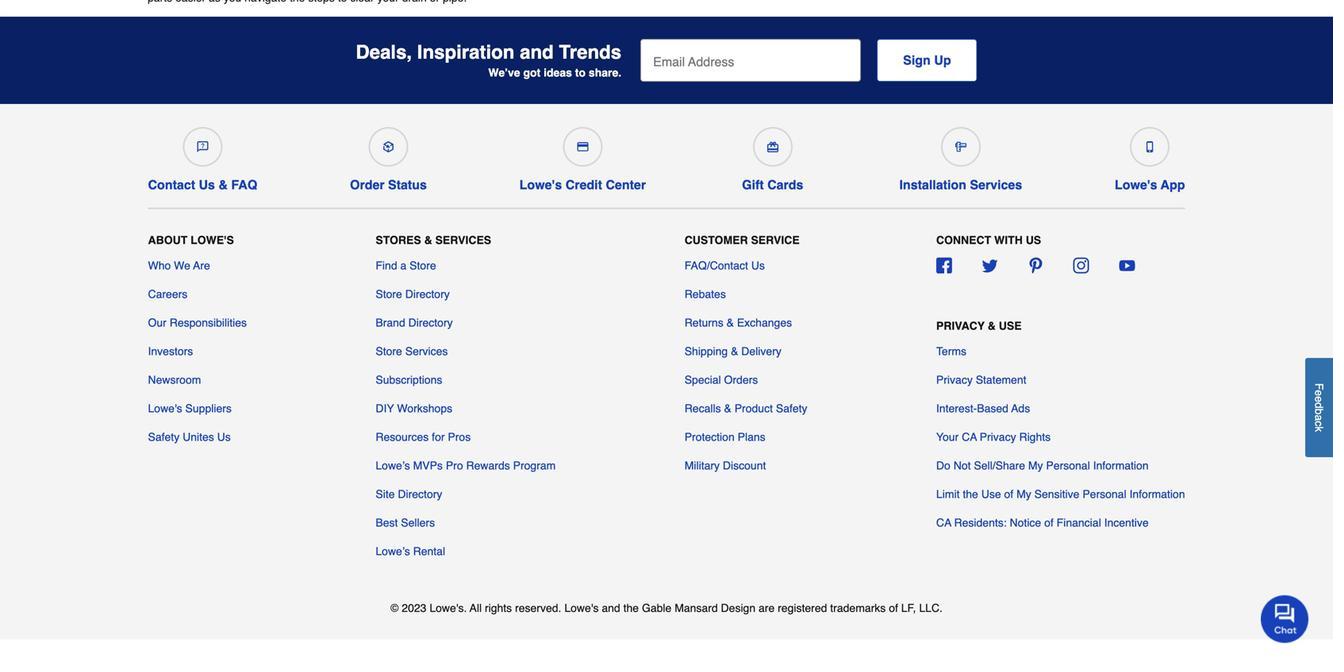 Task type: locate. For each thing, give the bounding box(es) containing it.
& for stores & services
[[424, 234, 432, 246]]

lowe's
[[376, 459, 410, 472], [376, 545, 410, 558]]

special orders
[[685, 373, 758, 386]]

store down stores & services
[[410, 259, 436, 272]]

directory inside site directory link
[[398, 488, 442, 500]]

1 vertical spatial us
[[751, 259, 765, 272]]

0 vertical spatial us
[[199, 177, 215, 192]]

workshops
[[397, 402, 453, 415]]

0 horizontal spatial ca
[[937, 516, 952, 529]]

ca
[[962, 431, 977, 443], [937, 516, 952, 529]]

order status link
[[350, 121, 427, 192]]

e up b
[[1313, 396, 1326, 402]]

rights
[[1020, 431, 1051, 443]]

& left delivery
[[731, 345, 739, 357]]

e up 'd'
[[1313, 390, 1326, 396]]

1 horizontal spatial ca
[[962, 431, 977, 443]]

& for privacy & use
[[988, 319, 996, 332]]

1 horizontal spatial us
[[217, 431, 231, 443]]

directory inside "brand directory" link
[[408, 316, 453, 329]]

2 horizontal spatial of
[[1045, 516, 1054, 529]]

0 vertical spatial privacy
[[937, 319, 985, 332]]

& left faq at the left top of page
[[219, 177, 228, 192]]

2 vertical spatial us
[[217, 431, 231, 443]]

your ca privacy rights
[[937, 431, 1051, 443]]

customer care image
[[197, 141, 208, 152]]

0 vertical spatial of
[[1005, 488, 1014, 500]]

special orders link
[[685, 372, 758, 388]]

use down sell/share
[[982, 488, 1001, 500]]

us right unites
[[217, 431, 231, 443]]

1 vertical spatial directory
[[408, 316, 453, 329]]

1 horizontal spatial safety
[[776, 402, 808, 415]]

lowe's for lowe's rental
[[376, 545, 410, 558]]

of inside "ca residents: notice of financial incentive" "link"
[[1045, 516, 1054, 529]]

personal up limit the use of my sensitive personal information
[[1047, 459, 1090, 472]]

of inside limit the use of my sensitive personal information link
[[1005, 488, 1014, 500]]

recalls & product safety link
[[685, 400, 808, 416]]

returns
[[685, 316, 724, 329]]

recalls
[[685, 402, 721, 415]]

gable
[[642, 602, 672, 614]]

ca residents: notice of financial incentive link
[[937, 515, 1149, 531]]

personal
[[1047, 459, 1090, 472], [1083, 488, 1127, 500]]

services for installation services
[[970, 177, 1023, 192]]

ca right your
[[962, 431, 977, 443]]

0 horizontal spatial and
[[520, 41, 554, 63]]

e
[[1313, 390, 1326, 396], [1313, 396, 1326, 402]]

a up the k
[[1313, 415, 1326, 421]]

2 lowe's from the top
[[376, 545, 410, 558]]

& right returns
[[727, 316, 734, 329]]

services up the 'find a store' link
[[435, 234, 491, 246]]

lowe's up "site"
[[376, 459, 410, 472]]

lowe's down newsroom link
[[148, 402, 182, 415]]

us for contact
[[199, 177, 215, 192]]

best
[[376, 516, 398, 529]]

ca down limit
[[937, 516, 952, 529]]

privacy up "terms" link
[[937, 319, 985, 332]]

directory for store directory
[[405, 288, 450, 300]]

1 vertical spatial services
[[435, 234, 491, 246]]

2 vertical spatial directory
[[398, 488, 442, 500]]

lowe's left credit
[[520, 177, 562, 192]]

contact us & faq link
[[148, 121, 257, 192]]

directory up "brand directory" link
[[405, 288, 450, 300]]

privacy & use
[[937, 319, 1022, 332]]

1 vertical spatial safety
[[148, 431, 180, 443]]

lowe's inside lowe's credit center link
[[520, 177, 562, 192]]

based
[[977, 402, 1009, 415]]

services up connect with us
[[970, 177, 1023, 192]]

0 horizontal spatial of
[[889, 602, 898, 614]]

store up brand
[[376, 288, 402, 300]]

connect
[[937, 234, 992, 246]]

limit
[[937, 488, 960, 500]]

f
[[1313, 383, 1326, 390]]

0 vertical spatial use
[[999, 319, 1022, 332]]

& right stores
[[424, 234, 432, 246]]

center
[[606, 177, 646, 192]]

0 vertical spatial services
[[970, 177, 1023, 192]]

mobile image
[[1145, 141, 1156, 152]]

lowe's inside lowe's suppliers link
[[148, 402, 182, 415]]

store down brand
[[376, 345, 402, 357]]

the right limit
[[963, 488, 979, 500]]

subscriptions link
[[376, 372, 442, 388]]

of right the notice at right
[[1045, 516, 1054, 529]]

2 vertical spatial services
[[405, 345, 448, 357]]

ads
[[1012, 402, 1030, 415]]

shipping & delivery link
[[685, 343, 782, 359]]

ideas
[[544, 66, 572, 79]]

directory down store directory link
[[408, 316, 453, 329]]

0 vertical spatial information
[[1093, 459, 1149, 472]]

of left lf,
[[889, 602, 898, 614]]

military discount link
[[685, 457, 766, 473]]

d
[[1313, 402, 1326, 408]]

directory inside store directory link
[[405, 288, 450, 300]]

1 vertical spatial personal
[[1083, 488, 1127, 500]]

diy
[[376, 402, 394, 415]]

app
[[1161, 177, 1185, 192]]

sellers
[[401, 516, 435, 529]]

lowe's mvps pro rewards program link
[[376, 457, 556, 473]]

privacy up sell/share
[[980, 431, 1016, 443]]

rebates
[[685, 288, 726, 300]]

us down the customer service
[[751, 259, 765, 272]]

privacy up interest-
[[937, 373, 973, 386]]

safety left unites
[[148, 431, 180, 443]]

order
[[350, 177, 385, 192]]

sell/share
[[974, 459, 1026, 472]]

use for the
[[982, 488, 1001, 500]]

1 vertical spatial store
[[376, 288, 402, 300]]

0 vertical spatial the
[[963, 488, 979, 500]]

mansard
[[675, 602, 718, 614]]

store directory
[[376, 288, 450, 300]]

pickup image
[[383, 141, 394, 152]]

a right find
[[400, 259, 407, 272]]

resources for pros link
[[376, 429, 471, 445]]

my down "rights" on the bottom right of page
[[1029, 459, 1043, 472]]

0 horizontal spatial a
[[400, 259, 407, 272]]

personal up incentive
[[1083, 488, 1127, 500]]

do not sell/share my personal information
[[937, 459, 1149, 472]]

0 vertical spatial store
[[410, 259, 436, 272]]

find a store link
[[376, 257, 436, 273]]

& for returns & exchanges
[[727, 316, 734, 329]]

a inside "button"
[[1313, 415, 1326, 421]]

my
[[1029, 459, 1043, 472], [1017, 488, 1032, 500]]

1 horizontal spatial a
[[1313, 415, 1326, 421]]

0 vertical spatial directory
[[405, 288, 450, 300]]

1 horizontal spatial the
[[963, 488, 979, 500]]

lowe's left app
[[1115, 177, 1158, 192]]

sign up button
[[877, 39, 978, 82]]

1 horizontal spatial of
[[1005, 488, 1014, 500]]

stores & services
[[376, 234, 491, 246]]

returns & exchanges
[[685, 316, 792, 329]]

newsroom
[[148, 373, 201, 386]]

gift cards link
[[739, 121, 807, 192]]

0 vertical spatial and
[[520, 41, 554, 63]]

llc.
[[919, 602, 943, 614]]

gift card image
[[767, 141, 778, 152]]

1 vertical spatial a
[[1313, 415, 1326, 421]]

1 vertical spatial the
[[624, 602, 639, 614]]

1 vertical spatial lowe's
[[376, 545, 410, 558]]

installation services link
[[900, 121, 1023, 192]]

product
[[735, 402, 773, 415]]

customer service
[[685, 234, 800, 246]]

military
[[685, 459, 720, 472]]

recalls & product safety
[[685, 402, 808, 415]]

who we are link
[[148, 257, 210, 273]]

services down "brand directory" link
[[405, 345, 448, 357]]

installation services
[[900, 177, 1023, 192]]

a
[[400, 259, 407, 272], [1313, 415, 1326, 421]]

1 vertical spatial information
[[1130, 488, 1185, 500]]

0 vertical spatial lowe's
[[376, 459, 410, 472]]

c
[[1313, 421, 1326, 426]]

1 vertical spatial privacy
[[937, 373, 973, 386]]

services
[[970, 177, 1023, 192], [435, 234, 491, 246], [405, 345, 448, 357]]

0 horizontal spatial us
[[199, 177, 215, 192]]

lowe's down best at the left bottom of the page
[[376, 545, 410, 558]]

deals,
[[356, 41, 412, 63]]

2 vertical spatial store
[[376, 345, 402, 357]]

us right 'contact'
[[199, 177, 215, 192]]

our responsibilities
[[148, 316, 247, 329]]

pros
[[448, 431, 471, 443]]

credit card image
[[577, 141, 588, 152]]

directory up sellers
[[398, 488, 442, 500]]

use up statement
[[999, 319, 1022, 332]]

2 e from the top
[[1313, 396, 1326, 402]]

2 horizontal spatial us
[[751, 259, 765, 272]]

limit the use of my sensitive personal information link
[[937, 486, 1185, 502]]

& for recalls & product safety
[[724, 402, 732, 415]]

rebates link
[[685, 286, 726, 302]]

about
[[148, 234, 188, 246]]

incentive
[[1105, 516, 1149, 529]]

diy workshops link
[[376, 400, 453, 416]]

the left gable
[[624, 602, 639, 614]]

& right "recalls"
[[724, 402, 732, 415]]

& up statement
[[988, 319, 996, 332]]

use
[[999, 319, 1022, 332], [982, 488, 1001, 500]]

reserved.
[[515, 602, 562, 614]]

of down sell/share
[[1005, 488, 1014, 500]]

lowe's suppliers link
[[148, 400, 232, 416]]

1 vertical spatial of
[[1045, 516, 1054, 529]]

safety right 'product'
[[776, 402, 808, 415]]

1 lowe's from the top
[[376, 459, 410, 472]]

lowe's inside 'lowe's app' link
[[1115, 177, 1158, 192]]

and up the got
[[520, 41, 554, 63]]

1 horizontal spatial and
[[602, 602, 620, 614]]

us for faq/contact
[[751, 259, 765, 272]]

f e e d b a c k button
[[1306, 358, 1334, 457]]

information
[[1093, 459, 1149, 472], [1130, 488, 1185, 500]]

for
[[432, 431, 445, 443]]

site directory link
[[376, 486, 442, 502]]

and left gable
[[602, 602, 620, 614]]

our responsibilities link
[[148, 315, 247, 330]]

faq/contact
[[685, 259, 748, 272]]

my up the notice at right
[[1017, 488, 1032, 500]]

0 vertical spatial my
[[1029, 459, 1043, 472]]

1 vertical spatial ca
[[937, 516, 952, 529]]

store services
[[376, 345, 448, 357]]

1 vertical spatial use
[[982, 488, 1001, 500]]

lowe's.
[[430, 602, 467, 614]]

& for shipping & delivery
[[731, 345, 739, 357]]

with
[[995, 234, 1023, 246]]

diy workshops
[[376, 402, 453, 415]]



Task type: describe. For each thing, give the bounding box(es) containing it.
notice
[[1010, 516, 1042, 529]]

rewards
[[466, 459, 510, 472]]

delivery
[[742, 345, 782, 357]]

brand directory
[[376, 316, 453, 329]]

youtube image
[[1119, 257, 1135, 273]]

are
[[759, 602, 775, 614]]

lowe's suppliers
[[148, 402, 232, 415]]

lowe's up are
[[191, 234, 234, 246]]

faq
[[231, 177, 257, 192]]

directory for site directory
[[398, 488, 442, 500]]

privacy for privacy & use
[[937, 319, 985, 332]]

find
[[376, 259, 397, 272]]

and inside deals, inspiration and trends we've got ideas to share.
[[520, 41, 554, 63]]

sign up
[[903, 53, 951, 67]]

installation
[[900, 177, 967, 192]]

responsibilities
[[170, 316, 247, 329]]

newsroom link
[[148, 372, 201, 388]]

got
[[523, 66, 541, 79]]

pro
[[446, 459, 463, 472]]

pinterest image
[[1028, 257, 1044, 273]]

military discount
[[685, 459, 766, 472]]

2 vertical spatial privacy
[[980, 431, 1016, 443]]

privacy for privacy statement
[[937, 373, 973, 386]]

program
[[513, 459, 556, 472]]

discount
[[723, 459, 766, 472]]

investors link
[[148, 343, 193, 359]]

shipping & delivery
[[685, 345, 782, 357]]

ca inside "link"
[[937, 516, 952, 529]]

1 vertical spatial and
[[602, 602, 620, 614]]

registered
[[778, 602, 827, 614]]

instagram image
[[1074, 257, 1090, 273]]

trademarks
[[831, 602, 886, 614]]

to
[[575, 66, 586, 79]]

b
[[1313, 408, 1326, 415]]

mvps
[[413, 459, 443, 472]]

do
[[937, 459, 951, 472]]

special
[[685, 373, 721, 386]]

k
[[1313, 426, 1326, 432]]

Email Address email field
[[641, 39, 861, 82]]

privacy statement
[[937, 373, 1027, 386]]

gift cards
[[742, 177, 804, 192]]

lowe's credit center
[[520, 177, 646, 192]]

©
[[391, 602, 399, 614]]

2 vertical spatial of
[[889, 602, 898, 614]]

chat invite button image
[[1261, 595, 1310, 643]]

exchanges
[[737, 316, 792, 329]]

sign up form
[[641, 39, 978, 82]]

careers
[[148, 288, 188, 300]]

statement
[[976, 373, 1027, 386]]

are
[[193, 259, 210, 272]]

do not sell/share my personal information link
[[937, 457, 1149, 473]]

store services link
[[376, 343, 448, 359]]

protection plans link
[[685, 429, 766, 445]]

financial
[[1057, 516, 1101, 529]]

who
[[148, 259, 171, 272]]

services for store services
[[405, 345, 448, 357]]

interest-
[[937, 402, 977, 415]]

connect with us
[[937, 234, 1042, 246]]

unites
[[183, 431, 214, 443]]

subscriptions
[[376, 373, 442, 386]]

0 horizontal spatial safety
[[148, 431, 180, 443]]

0 vertical spatial ca
[[962, 431, 977, 443]]

gift
[[742, 177, 764, 192]]

careers link
[[148, 286, 188, 302]]

limit the use of my sensitive personal information
[[937, 488, 1185, 500]]

lowe's for lowe's mvps pro rewards program
[[376, 459, 410, 472]]

ca residents: notice of financial incentive
[[937, 516, 1149, 529]]

twitter image
[[982, 257, 998, 273]]

of for financial
[[1045, 516, 1054, 529]]

lowe's app link
[[1115, 121, 1185, 192]]

site
[[376, 488, 395, 500]]

protection plans
[[685, 431, 766, 443]]

all
[[470, 602, 482, 614]]

safety unites us link
[[148, 429, 231, 445]]

terms link
[[937, 343, 967, 359]]

lowe's right reserved.
[[565, 602, 599, 614]]

facebook image
[[937, 257, 952, 273]]

lowe's for lowe's app
[[1115, 177, 1158, 192]]

plans
[[738, 431, 766, 443]]

contact us & faq
[[148, 177, 257, 192]]

privacy statement link
[[937, 372, 1027, 388]]

faq/contact us link
[[685, 257, 765, 273]]

lowe's for lowe's suppliers
[[148, 402, 182, 415]]

shipping
[[685, 345, 728, 357]]

0 vertical spatial safety
[[776, 402, 808, 415]]

rental
[[413, 545, 445, 558]]

1 vertical spatial my
[[1017, 488, 1032, 500]]

of for my
[[1005, 488, 1014, 500]]

2023
[[402, 602, 427, 614]]

status
[[388, 177, 427, 192]]

0 vertical spatial a
[[400, 259, 407, 272]]

your
[[937, 431, 959, 443]]

resources
[[376, 431, 429, 443]]

0 vertical spatial personal
[[1047, 459, 1090, 472]]

contact
[[148, 177, 195, 192]]

inspiration
[[417, 41, 515, 63]]

1 e from the top
[[1313, 390, 1326, 396]]

share.
[[589, 66, 622, 79]]

investors
[[148, 345, 193, 357]]

store for directory
[[376, 288, 402, 300]]

lowe's for lowe's credit center
[[520, 177, 562, 192]]

brand directory link
[[376, 315, 453, 330]]

rights
[[485, 602, 512, 614]]

0 horizontal spatial the
[[624, 602, 639, 614]]

faq/contact us
[[685, 259, 765, 272]]

terms
[[937, 345, 967, 357]]

store for services
[[376, 345, 402, 357]]

safety unites us
[[148, 431, 231, 443]]

us
[[1026, 234, 1042, 246]]

directory for brand directory
[[408, 316, 453, 329]]

interest-based ads
[[937, 402, 1030, 415]]

use for &
[[999, 319, 1022, 332]]

dimensions image
[[956, 141, 967, 152]]

service
[[751, 234, 800, 246]]



Task type: vqa. For each thing, say whether or not it's contained in the screenshot.
leftmost The
yes



